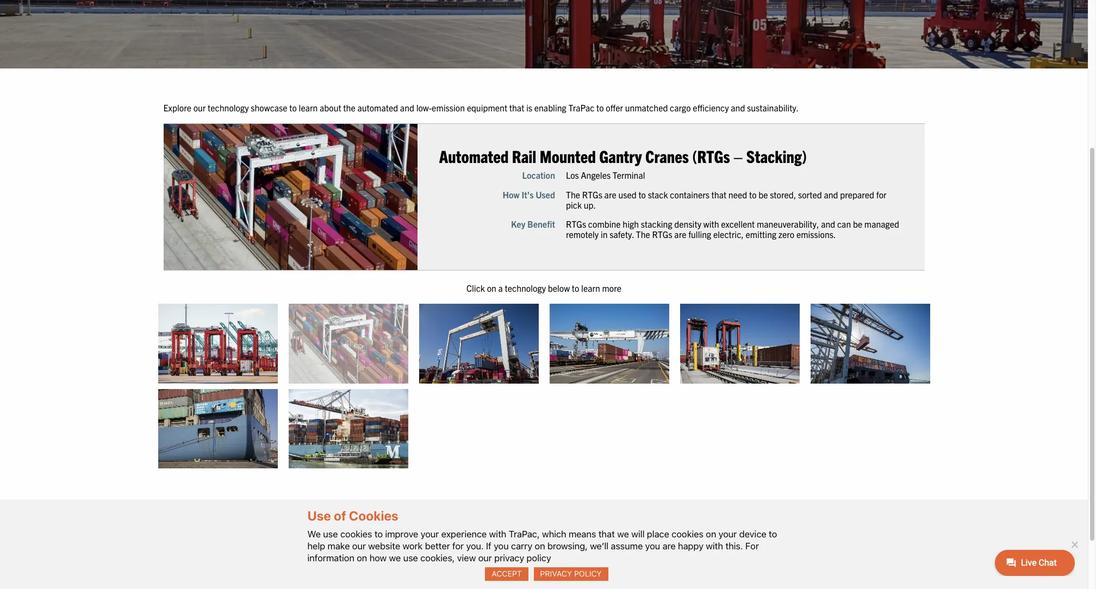 Task type: locate. For each thing, give the bounding box(es) containing it.
high
[[623, 219, 639, 230]]

with left this.
[[706, 541, 724, 552]]

0 horizontal spatial be
[[759, 189, 768, 200]]

on left a
[[487, 283, 497, 293]]

phone:
[[607, 553, 633, 564]]

rtgs
[[582, 189, 602, 200], [566, 219, 586, 230], [652, 229, 672, 240]]

emission
[[432, 102, 465, 113]]

1 vertical spatial trapac
[[674, 567, 700, 578]]

1 horizontal spatial you
[[646, 541, 661, 552]]

are left "used"
[[604, 189, 616, 200]]

0 vertical spatial we
[[618, 529, 629, 540]]

the right safety.
[[636, 229, 650, 240]]

if
[[486, 541, 492, 552]]

to right "used"
[[639, 189, 646, 200]]

electric,
[[713, 229, 744, 240]]

your up better
[[421, 529, 439, 540]]

to right below
[[572, 283, 580, 293]]

this.
[[726, 541, 743, 552]]

low-
[[417, 102, 432, 113]]

accept link
[[486, 568, 529, 582]]

the down the los
[[566, 189, 580, 200]]

that
[[510, 102, 525, 113], [712, 189, 727, 200], [599, 529, 615, 540]]

1 horizontal spatial your
[[719, 529, 737, 540]]

los angeles terminal
[[566, 170, 645, 181]]

key
[[511, 219, 525, 230]]

click on a technology below to learn more
[[467, 283, 622, 293]]

be right 'can'
[[853, 219, 863, 230]]

cookies up make
[[340, 529, 372, 540]]

trapac los angeles automated stacking crane image
[[163, 124, 417, 271], [289, 304, 408, 384]]

1 vertical spatial 1178
[[519, 567, 539, 578]]

0 horizontal spatial cookies
[[340, 529, 372, 540]]

0 vertical spatial be
[[759, 189, 768, 200]]

for up box
[[453, 541, 464, 552]]

trapac right enabling
[[569, 102, 595, 113]]

on inside the automated rail mounted gantry cranes (rtgs – stacking) main content
[[487, 283, 497, 293]]

the inside rtgs combine high stacking density with excellent maneuverability, and can be managed remotely in safety. the rtgs are fulling electric, emitting zero emissions.
[[636, 229, 650, 240]]

cookies up happy
[[672, 529, 704, 540]]

0 vertical spatial with
[[704, 219, 719, 230]]

that up we'll
[[599, 529, 615, 540]]

how
[[503, 189, 520, 200]]

that left need
[[712, 189, 727, 200]]

you.
[[466, 541, 484, 552]]

0 vertical spatial use
[[323, 529, 338, 540]]

0 vertical spatial trapac
[[569, 102, 595, 113]]

assume
[[611, 541, 643, 552]]

use up make
[[323, 529, 338, 540]]

showcase
[[251, 102, 288, 113]]

0 horizontal spatial you
[[494, 541, 509, 552]]

equipment
[[467, 102, 508, 113]]

no image
[[1070, 540, 1080, 550]]

rtgs left density
[[652, 229, 672, 240]]

terminal
[[613, 170, 645, 181]]

1 horizontal spatial we
[[618, 529, 629, 540]]

1 your from the left
[[421, 529, 439, 540]]

0 horizontal spatial use
[[323, 529, 338, 540]]

be inside the rtgs are used to stack containers that need to be stored, sorted and prepared for pick up.
[[759, 189, 768, 200]]

0 vertical spatial our
[[193, 102, 206, 113]]

and
[[400, 102, 415, 113], [731, 102, 745, 113], [824, 189, 838, 200], [821, 219, 835, 230]]

0 horizontal spatial our
[[193, 102, 206, 113]]

cranes
[[645, 145, 689, 167]]

2 vertical spatial our
[[479, 553, 492, 564]]

1 vertical spatial use
[[403, 553, 418, 564]]

the
[[566, 189, 580, 200], [636, 229, 650, 240]]

1 vertical spatial the
[[636, 229, 650, 240]]

are
[[604, 189, 616, 200], [674, 229, 687, 240], [663, 541, 676, 552]]

learn left more
[[582, 283, 600, 293]]

2 vertical spatial are
[[663, 541, 676, 552]]

1 horizontal spatial for
[[877, 189, 887, 200]]

enabling
[[535, 102, 567, 113]]

1 horizontal spatial the
[[636, 229, 650, 240]]

learn
[[299, 102, 318, 113], [582, 283, 600, 293]]

830-
[[658, 553, 676, 564]]

2 horizontal spatial our
[[479, 553, 492, 564]]

trapac down '2000' in the right bottom of the page
[[674, 567, 700, 578]]

1 horizontal spatial 1178
[[519, 567, 539, 578]]

be left stored, in the right top of the page
[[759, 189, 768, 200]]

and left 'can'
[[821, 219, 835, 230]]

offer
[[606, 102, 623, 113]]

are inside the rtgs are used to stack containers that need to be stored, sorted and prepared for pick up.
[[604, 189, 616, 200]]

be inside rtgs combine high stacking density with excellent maneuverability, and can be managed remotely in safety. the rtgs are fulling electric, emitting zero emissions.
[[853, 219, 863, 230]]

0 horizontal spatial the
[[566, 189, 580, 200]]

0 horizontal spatial trapac
[[569, 102, 595, 113]]

and right the sorted
[[824, 189, 838, 200]]

fulling
[[689, 229, 711, 240]]

toll-
[[607, 567, 622, 578]]

2 vertical spatial with
[[706, 541, 724, 552]]

we up assume
[[618, 529, 629, 540]]

we
[[618, 529, 629, 540], [389, 553, 401, 564]]

1178 down you.
[[464, 553, 484, 564]]

remotely
[[566, 229, 599, 240]]

be
[[759, 189, 768, 200], [853, 219, 863, 230]]

up.
[[584, 200, 596, 210]]

emitting
[[746, 229, 777, 240]]

footer
[[0, 507, 1089, 590]]

that inside the rtgs are used to stack containers that need to be stored, sorted and prepared for pick up.
[[712, 189, 727, 200]]

1 horizontal spatial cookies
[[672, 529, 704, 540]]

with right density
[[704, 219, 719, 230]]

you
[[494, 541, 509, 552], [646, 541, 661, 552]]

the
[[343, 102, 356, 113]]

1 vertical spatial learn
[[582, 283, 600, 293]]

ca
[[478, 567, 489, 578]]

be for managed
[[853, 219, 863, 230]]

1 horizontal spatial our
[[352, 541, 366, 552]]

rtgs combine high stacking density with excellent maneuverability, and can be managed remotely in safety. the rtgs are fulling electric, emitting zero emissions.
[[566, 219, 900, 240]]

automated
[[439, 145, 509, 167]]

1 horizontal spatial be
[[853, 219, 863, 230]]

to right device
[[769, 529, 778, 540]]

we
[[308, 529, 321, 540]]

you down place at the right of page
[[646, 541, 661, 552]]

free:
[[622, 567, 642, 578]]

(877)
[[644, 567, 665, 578]]

0 vertical spatial trapac los angeles automated stacking crane image
[[163, 124, 417, 271]]

emissions.
[[797, 229, 836, 240]]

cookies,
[[421, 553, 455, 564]]

excellent
[[721, 219, 755, 230]]

1 horizontal spatial technology
[[505, 283, 546, 293]]

technology right a
[[505, 283, 546, 293]]

1 vertical spatial for
[[453, 541, 464, 552]]

with
[[704, 219, 719, 230], [489, 529, 507, 540], [706, 541, 724, 552]]

our right explore
[[193, 102, 206, 113]]

technology left showcase in the top of the page
[[208, 102, 249, 113]]

our right make
[[352, 541, 366, 552]]

1 vertical spatial that
[[712, 189, 727, 200]]

are left fulling
[[674, 229, 687, 240]]

angeles
[[581, 170, 611, 181]]

pick
[[566, 200, 582, 210]]

use down work
[[403, 553, 418, 564]]

below
[[548, 283, 570, 293]]

0 horizontal spatial technology
[[208, 102, 249, 113]]

phone: (310) 830-2000 toll-free: (877) 3-trapac
[[607, 553, 700, 578]]

1 vertical spatial we
[[389, 553, 401, 564]]

the rtgs are used to stack containers that need to be stored, sorted and prepared for pick up.
[[566, 189, 887, 210]]

cookies
[[340, 529, 372, 540], [672, 529, 704, 540]]

1 vertical spatial are
[[674, 229, 687, 240]]

more
[[602, 283, 622, 293]]

to right need
[[749, 189, 757, 200]]

with inside rtgs combine high stacking density with excellent maneuverability, and can be managed remotely in safety. the rtgs are fulling electric, emitting zero emissions.
[[704, 219, 719, 230]]

you right if
[[494, 541, 509, 552]]

0 horizontal spatial 1178
[[464, 553, 484, 564]]

cookies
[[349, 509, 399, 524]]

for right prepared
[[877, 189, 887, 200]]

0 horizontal spatial your
[[421, 529, 439, 540]]

rtgs down angeles
[[582, 189, 602, 200]]

rtgs inside the rtgs are used to stack containers that need to be stored, sorted and prepared for pick up.
[[582, 189, 602, 200]]

location
[[522, 170, 555, 181]]

0 horizontal spatial for
[[453, 541, 464, 552]]

containers
[[670, 189, 710, 200]]

0 vertical spatial the
[[566, 189, 580, 200]]

1178
[[464, 553, 484, 564], [519, 567, 539, 578]]

learn left about
[[299, 102, 318, 113]]

0 vertical spatial for
[[877, 189, 887, 200]]

1 vertical spatial be
[[853, 219, 863, 230]]

on
[[487, 283, 497, 293], [706, 529, 717, 540], [535, 541, 545, 552], [357, 553, 367, 564]]

are up 830-
[[663, 541, 676, 552]]

key benefit
[[511, 219, 555, 230]]

technology
[[208, 102, 249, 113], [505, 283, 546, 293]]

automated rail mounted gantry cranes (rtgs – stacking) main content
[[153, 101, 1097, 475]]

we down website
[[389, 553, 401, 564]]

0 vertical spatial are
[[604, 189, 616, 200]]

0 horizontal spatial learn
[[299, 102, 318, 113]]

1178 down policy
[[519, 567, 539, 578]]

rail
[[512, 145, 536, 167]]

our down if
[[479, 553, 492, 564]]

0 horizontal spatial that
[[510, 102, 525, 113]]

your up this.
[[719, 529, 737, 540]]

1 horizontal spatial that
[[599, 529, 615, 540]]

automated rail mounted gantry cranes (rtgs – stacking)
[[439, 145, 807, 167]]

that left is
[[510, 102, 525, 113]]

1 horizontal spatial trapac
[[674, 567, 700, 578]]

2 vertical spatial that
[[599, 529, 615, 540]]

with up if
[[489, 529, 507, 540]]

2 horizontal spatial that
[[712, 189, 727, 200]]



Task type: describe. For each thing, give the bounding box(es) containing it.
is
[[527, 102, 533, 113]]

a
[[499, 283, 503, 293]]

for
[[746, 541, 759, 552]]

1 vertical spatial with
[[489, 529, 507, 540]]

privacy
[[540, 570, 572, 579]]

privacy policy
[[540, 570, 602, 579]]

box
[[448, 553, 462, 564]]

1 horizontal spatial use
[[403, 553, 418, 564]]

corporate
[[313, 560, 363, 571]]

and inside the rtgs are used to stack containers that need to be stored, sorted and prepared for pick up.
[[824, 189, 838, 200]]

zero
[[779, 229, 795, 240]]

1 vertical spatial our
[[352, 541, 366, 552]]

use of cookies we use cookies to improve your experience with trapac, which means that we will place cookies on your device to help make our website work better for you. if you carry on browsing, we'll assume you are happy with this. for information on how we use cookies, view our privacy policy
[[308, 509, 778, 564]]

0 vertical spatial learn
[[299, 102, 318, 113]]

p.o.
[[431, 553, 446, 564]]

click
[[467, 283, 485, 293]]

managed
[[865, 219, 900, 230]]

gantry
[[599, 145, 642, 167]]

explore our technology showcase to learn about the automated and low-emission equipment that is enabling trapac to offer unmatched cargo efficiency and sustainability.
[[163, 102, 799, 113]]

p.o. box 1178 wilmington, ca 90748-1178
[[431, 553, 539, 578]]

used
[[536, 189, 555, 200]]

explore
[[163, 102, 191, 113]]

experience
[[442, 529, 487, 540]]

need
[[729, 189, 747, 200]]

on left the how
[[357, 553, 367, 564]]

use
[[308, 509, 331, 524]]

trapac inside phone: (310) 830-2000 toll-free: (877) 3-trapac
[[674, 567, 700, 578]]

to left offer
[[597, 102, 604, 113]]

on left device
[[706, 529, 717, 540]]

view
[[457, 553, 476, 564]]

make
[[328, 541, 350, 552]]

to up website
[[375, 529, 383, 540]]

and left low-
[[400, 102, 415, 113]]

in
[[601, 229, 608, 240]]

place
[[647, 529, 670, 540]]

mounted
[[540, 145, 596, 167]]

safety.
[[610, 229, 634, 240]]

(310)
[[635, 553, 656, 564]]

and inside rtgs combine high stacking density with excellent maneuverability, and can be managed remotely in safety. the rtgs are fulling electric, emitting zero emissions.
[[821, 219, 835, 230]]

to right showcase in the top of the page
[[290, 102, 297, 113]]

2 cookies from the left
[[672, 529, 704, 540]]

that inside use of cookies we use cookies to improve your experience with trapac, which means that we will place cookies on your device to help make our website work better for you. if you carry on browsing, we'll assume you are happy with this. for information on how we use cookies, view our privacy policy
[[599, 529, 615, 540]]

and right efficiency
[[731, 102, 745, 113]]

benefit
[[527, 219, 555, 230]]

unmatched
[[625, 102, 668, 113]]

(rtgs
[[692, 145, 730, 167]]

which
[[542, 529, 567, 540]]

can
[[837, 219, 851, 230]]

trapac,
[[509, 529, 540, 540]]

2000
[[676, 553, 696, 564]]

website
[[368, 541, 400, 552]]

how it's used
[[503, 189, 555, 200]]

2 you from the left
[[646, 541, 661, 552]]

device
[[740, 529, 767, 540]]

2 your from the left
[[719, 529, 737, 540]]

0 vertical spatial 1178
[[464, 553, 484, 564]]

better
[[425, 541, 450, 552]]

combine
[[588, 219, 621, 230]]

stacking
[[641, 219, 672, 230]]

are inside rtgs combine high stacking density with excellent maneuverability, and can be managed remotely in safety. the rtgs are fulling electric, emitting zero emissions.
[[674, 229, 687, 240]]

1 you from the left
[[494, 541, 509, 552]]

efficiency
[[693, 102, 729, 113]]

stacking)
[[746, 145, 807, 167]]

on up policy
[[535, 541, 545, 552]]

0 vertical spatial that
[[510, 102, 525, 113]]

work
[[403, 541, 423, 552]]

help
[[308, 541, 325, 552]]

90748-
[[491, 567, 519, 578]]

for inside use of cookies we use cookies to improve your experience with trapac, which means that we will place cookies on your device to help make our website work better for you. if you carry on browsing, we'll assume you are happy with this. for information on how we use cookies, view our privacy policy
[[453, 541, 464, 552]]

maneuverability,
[[757, 219, 819, 230]]

about
[[320, 102, 341, 113]]

automated
[[358, 102, 398, 113]]

are inside use of cookies we use cookies to improve your experience with trapac, which means that we will place cookies on your device to help make our website work better for you. if you carry on browsing, we'll assume you are happy with this. for information on how we use cookies, view our privacy policy
[[663, 541, 676, 552]]

will
[[632, 529, 645, 540]]

sustainability.
[[747, 102, 799, 113]]

3-
[[667, 567, 674, 578]]

we'll
[[590, 541, 609, 552]]

1 vertical spatial trapac los angeles automated stacking crane image
[[289, 304, 408, 384]]

carry
[[511, 541, 533, 552]]

happy
[[678, 541, 704, 552]]

how
[[370, 553, 387, 564]]

0 horizontal spatial we
[[389, 553, 401, 564]]

1 horizontal spatial learn
[[582, 283, 600, 293]]

our inside the automated rail mounted gantry cranes (rtgs – stacking) main content
[[193, 102, 206, 113]]

1 vertical spatial technology
[[505, 283, 546, 293]]

density
[[674, 219, 702, 230]]

trapac inside the automated rail mounted gantry cranes (rtgs – stacking) main content
[[569, 102, 595, 113]]

privacy policy link
[[534, 568, 608, 582]]

privacy
[[495, 553, 525, 564]]

means
[[569, 529, 597, 540]]

used
[[618, 189, 637, 200]]

footer containing p.o. box 1178
[[0, 507, 1089, 590]]

1 cookies from the left
[[340, 529, 372, 540]]

sorted
[[798, 189, 822, 200]]

–
[[734, 145, 743, 167]]

rtgs down the pick
[[566, 219, 586, 230]]

information
[[308, 553, 355, 564]]

trapac los angeles automated radiation scanning image
[[680, 304, 800, 384]]

the inside the rtgs are used to stack containers that need to be stored, sorted and prepared for pick up.
[[566, 189, 580, 200]]

of
[[334, 509, 346, 524]]

policy
[[574, 570, 602, 579]]

be for stored,
[[759, 189, 768, 200]]

for inside the rtgs are used to stack containers that need to be stored, sorted and prepared for pick up.
[[877, 189, 887, 200]]

0 vertical spatial technology
[[208, 102, 249, 113]]

improve
[[385, 529, 419, 540]]

trapac los angeles automated straddle carrier image
[[158, 304, 278, 384]]



Task type: vqa. For each thing, say whether or not it's contained in the screenshot.
Device
yes



